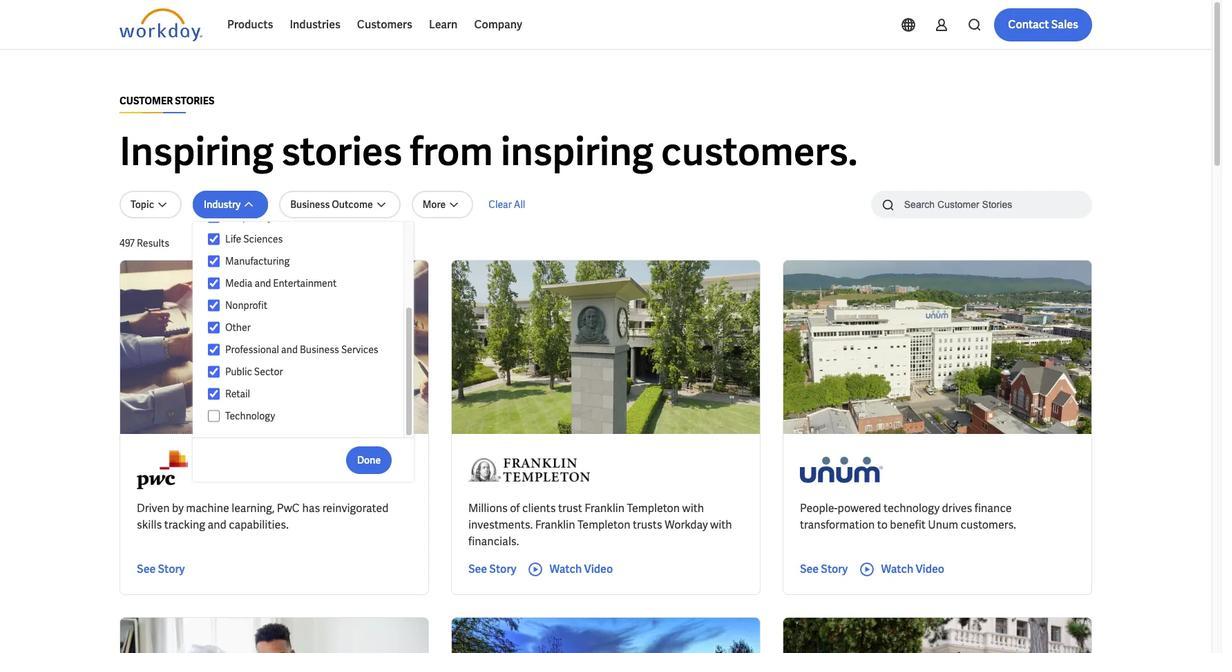Task type: describe. For each thing, give the bounding box(es) containing it.
clients
[[523, 501, 556, 516]]

technology
[[884, 501, 940, 516]]

contact sales
[[1009, 17, 1079, 32]]

1 vertical spatial templeton
[[578, 518, 631, 532]]

0 vertical spatial templeton
[[627, 501, 680, 516]]

people-
[[800, 501, 838, 516]]

professional and business services link
[[220, 342, 391, 358]]

other link
[[220, 319, 391, 336]]

inspiring stories from inspiring customers.
[[120, 127, 858, 177]]

customers button
[[349, 8, 421, 41]]

benefit
[[891, 518, 926, 532]]

watch video for franklin
[[550, 562, 613, 577]]

story for people-powered technology drives finance transformation to benefit unum customers.
[[821, 562, 848, 577]]

go to the homepage image
[[120, 8, 203, 41]]

Search Customer Stories text field
[[896, 192, 1066, 216]]

business outcome button
[[279, 191, 401, 218]]

hospitality
[[225, 211, 273, 223]]

manufacturing
[[225, 255, 290, 268]]

media and entertainment link
[[220, 275, 391, 292]]

more button
[[412, 191, 474, 218]]

inspiring
[[120, 127, 274, 177]]

finance
[[975, 501, 1013, 516]]

products
[[227, 17, 273, 32]]

learning,
[[232, 501, 275, 516]]

entertainment
[[273, 277, 337, 290]]

and inside driven by machine learning, pwc has reinvigorated skills tracking and capabilities.
[[208, 518, 227, 532]]

watch for franklin
[[550, 562, 582, 577]]

capabilities.
[[229, 518, 289, 532]]

drives
[[943, 501, 973, 516]]

driven by machine learning, pwc has reinvigorated skills tracking and capabilities.
[[137, 501, 389, 532]]

workday
[[665, 518, 708, 532]]

customer
[[120, 95, 173, 107]]

technology link
[[220, 408, 391, 424]]

life
[[225, 233, 241, 245]]

video for unum
[[916, 562, 945, 577]]

industry
[[204, 198, 241, 211]]

see for people-powered technology drives finance transformation to benefit unum customers.
[[800, 562, 819, 577]]

industries
[[290, 17, 341, 32]]

company button
[[466, 8, 531, 41]]

1 vertical spatial business
[[300, 344, 339, 356]]

stories
[[175, 95, 215, 107]]

all
[[514, 198, 526, 211]]

professional
[[225, 344, 279, 356]]

0 vertical spatial franklin
[[585, 501, 625, 516]]

machine
[[186, 501, 229, 516]]

trusts
[[633, 518, 663, 532]]

skills
[[137, 518, 162, 532]]

business inside button
[[290, 198, 330, 211]]

financials.
[[469, 534, 519, 549]]

industry button
[[193, 191, 268, 218]]

hospitality link
[[220, 209, 391, 225]]

industries button
[[282, 8, 349, 41]]

nonprofit link
[[220, 297, 391, 314]]

powered
[[838, 501, 882, 516]]

of
[[510, 501, 520, 516]]

from
[[410, 127, 493, 177]]

0 horizontal spatial with
[[683, 501, 705, 516]]

497 results
[[120, 237, 169, 250]]

1 see story from the left
[[137, 562, 185, 577]]

retail link
[[220, 386, 391, 402]]

clear all
[[489, 198, 526, 211]]

customers
[[357, 17, 413, 32]]

unum
[[929, 518, 959, 532]]

see story for people-powered technology drives finance transformation to benefit unum customers.
[[800, 562, 848, 577]]

topic
[[131, 198, 154, 211]]

contact
[[1009, 17, 1050, 32]]

franklin templeton companies, llc image
[[469, 451, 590, 489]]

pwc
[[277, 501, 300, 516]]

0 horizontal spatial franklin
[[536, 518, 575, 532]]

1 see from the left
[[137, 562, 156, 577]]

investments.
[[469, 518, 533, 532]]

sales
[[1052, 17, 1079, 32]]

nonprofit
[[225, 299, 268, 312]]

1 horizontal spatial with
[[711, 518, 733, 532]]

other
[[225, 321, 251, 334]]

reinvigorated
[[323, 501, 389, 516]]

watch video for unum
[[882, 562, 945, 577]]

manufacturing link
[[220, 253, 391, 270]]

more
[[423, 198, 446, 211]]

unum image
[[800, 451, 883, 489]]

learn button
[[421, 8, 466, 41]]



Task type: vqa. For each thing, say whether or not it's contained in the screenshot.
the topmost Streams
no



Task type: locate. For each thing, give the bounding box(es) containing it.
watch video
[[550, 562, 613, 577], [882, 562, 945, 577]]

results
[[137, 237, 169, 250]]

2 horizontal spatial see
[[800, 562, 819, 577]]

1 horizontal spatial franklin
[[585, 501, 625, 516]]

sciences
[[243, 233, 283, 245]]

0 horizontal spatial see story link
[[137, 561, 185, 578]]

company
[[475, 17, 523, 32]]

3 see story link from the left
[[800, 561, 848, 578]]

trust
[[559, 501, 583, 516]]

and for media
[[255, 277, 271, 290]]

and inside professional and business services link
[[281, 344, 298, 356]]

1 video from the left
[[584, 562, 613, 577]]

3 see from the left
[[800, 562, 819, 577]]

learn
[[429, 17, 458, 32]]

public
[[225, 366, 252, 378]]

1 horizontal spatial see
[[469, 562, 487, 577]]

0 vertical spatial with
[[683, 501, 705, 516]]

1 vertical spatial customers.
[[961, 518, 1017, 532]]

to
[[878, 518, 888, 532]]

franklin down trust at the bottom left
[[536, 518, 575, 532]]

see for millions of clients trust franklin templeton with investments. franklin templeton trusts workday with financials.
[[469, 562, 487, 577]]

3 story from the left
[[821, 562, 848, 577]]

3 see story from the left
[[800, 562, 848, 577]]

with right workday
[[711, 518, 733, 532]]

and inside the media and entertainment link
[[255, 277, 271, 290]]

story down tracking
[[158, 562, 185, 577]]

2 see story from the left
[[469, 562, 517, 577]]

templeton down trust at the bottom left
[[578, 518, 631, 532]]

1 story from the left
[[158, 562, 185, 577]]

pricewaterhousecoopers global licensing services corporation (pwc) image
[[137, 451, 188, 489]]

business outcome
[[290, 198, 373, 211]]

2 horizontal spatial story
[[821, 562, 848, 577]]

497
[[120, 237, 135, 250]]

customers. inside people-powered technology drives finance transformation to benefit unum customers.
[[961, 518, 1017, 532]]

story for millions of clients trust franklin templeton with investments. franklin templeton trusts workday with financials.
[[490, 562, 517, 577]]

see story link for millions of clients trust franklin templeton with investments. franklin templeton trusts workday with financials.
[[469, 561, 517, 578]]

0 horizontal spatial watch video
[[550, 562, 613, 577]]

video
[[584, 562, 613, 577], [916, 562, 945, 577]]

1 watch from the left
[[550, 562, 582, 577]]

watch video link down 'benefit'
[[860, 561, 945, 578]]

see story link down transformation on the bottom right
[[800, 561, 848, 578]]

outcome
[[332, 198, 373, 211]]

1 horizontal spatial see story
[[469, 562, 517, 577]]

1 horizontal spatial watch video
[[882, 562, 945, 577]]

1 horizontal spatial see story link
[[469, 561, 517, 578]]

millions
[[469, 501, 508, 516]]

and up public sector link
[[281, 344, 298, 356]]

watch
[[550, 562, 582, 577], [882, 562, 914, 577]]

franklin right trust at the bottom left
[[585, 501, 625, 516]]

see down financials.
[[469, 562, 487, 577]]

see story link
[[137, 561, 185, 578], [469, 561, 517, 578], [800, 561, 848, 578]]

watch video link
[[528, 561, 613, 578], [860, 561, 945, 578]]

and down manufacturing on the top left
[[255, 277, 271, 290]]

watch video link for unum
[[860, 561, 945, 578]]

inspiring
[[501, 127, 654, 177]]

by
[[172, 501, 184, 516]]

0 horizontal spatial watch
[[550, 562, 582, 577]]

None checkbox
[[208, 233, 220, 245], [208, 255, 220, 268], [208, 299, 220, 312], [208, 344, 220, 356], [208, 410, 220, 422], [208, 233, 220, 245], [208, 255, 220, 268], [208, 299, 220, 312], [208, 344, 220, 356], [208, 410, 220, 422]]

1 watch video from the left
[[550, 562, 613, 577]]

0 vertical spatial business
[[290, 198, 330, 211]]

services
[[341, 344, 379, 356]]

see down skills
[[137, 562, 156, 577]]

people-powered technology drives finance transformation to benefit unum customers.
[[800, 501, 1017, 532]]

done button
[[346, 446, 392, 474]]

0 horizontal spatial see
[[137, 562, 156, 577]]

watch video down 'benefit'
[[882, 562, 945, 577]]

business up life sciences link
[[290, 198, 330, 211]]

has
[[302, 501, 320, 516]]

video down unum
[[916, 562, 945, 577]]

2 horizontal spatial and
[[281, 344, 298, 356]]

story down financials.
[[490, 562, 517, 577]]

2 watch from the left
[[882, 562, 914, 577]]

2 story from the left
[[490, 562, 517, 577]]

None checkbox
[[208, 211, 220, 223], [208, 277, 220, 290], [208, 321, 220, 334], [208, 366, 220, 378], [208, 388, 220, 400], [208, 211, 220, 223], [208, 277, 220, 290], [208, 321, 220, 334], [208, 366, 220, 378], [208, 388, 220, 400]]

see story down skills
[[137, 562, 185, 577]]

video for franklin
[[584, 562, 613, 577]]

2 watch video link from the left
[[860, 561, 945, 578]]

video down millions of clients trust franklin templeton with investments. franklin templeton trusts workday with financials.
[[584, 562, 613, 577]]

0 vertical spatial customers.
[[662, 127, 858, 177]]

1 vertical spatial franklin
[[536, 518, 575, 532]]

0 vertical spatial and
[[255, 277, 271, 290]]

2 horizontal spatial see story
[[800, 562, 848, 577]]

public sector link
[[220, 364, 391, 380]]

transformation
[[800, 518, 875, 532]]

1 horizontal spatial and
[[255, 277, 271, 290]]

2 horizontal spatial see story link
[[800, 561, 848, 578]]

1 vertical spatial and
[[281, 344, 298, 356]]

sector
[[254, 366, 283, 378]]

tracking
[[164, 518, 205, 532]]

clear
[[489, 198, 512, 211]]

clear all button
[[485, 191, 530, 218]]

1 horizontal spatial story
[[490, 562, 517, 577]]

products button
[[219, 8, 282, 41]]

0 horizontal spatial and
[[208, 518, 227, 532]]

customers.
[[662, 127, 858, 177], [961, 518, 1017, 532]]

watch down 'benefit'
[[882, 562, 914, 577]]

see story link down financials.
[[469, 561, 517, 578]]

retail
[[225, 388, 250, 400]]

0 horizontal spatial customers.
[[662, 127, 858, 177]]

watch video link down millions of clients trust franklin templeton with investments. franklin templeton trusts workday with financials.
[[528, 561, 613, 578]]

media
[[225, 277, 253, 290]]

1 horizontal spatial watch
[[882, 562, 914, 577]]

business
[[290, 198, 330, 211], [300, 344, 339, 356]]

business up public sector link
[[300, 344, 339, 356]]

0 horizontal spatial see story
[[137, 562, 185, 577]]

2 watch video from the left
[[882, 562, 945, 577]]

see story
[[137, 562, 185, 577], [469, 562, 517, 577], [800, 562, 848, 577]]

franklin
[[585, 501, 625, 516], [536, 518, 575, 532]]

2 vertical spatial and
[[208, 518, 227, 532]]

2 see story link from the left
[[469, 561, 517, 578]]

topic button
[[120, 191, 182, 218]]

templeton up trusts
[[627, 501, 680, 516]]

see down transformation on the bottom right
[[800, 562, 819, 577]]

see story link for people-powered technology drives finance transformation to benefit unum customers.
[[800, 561, 848, 578]]

customer stories
[[120, 95, 215, 107]]

watch for unum
[[882, 562, 914, 577]]

watch video down millions of clients trust franklin templeton with investments. franklin templeton trusts workday with financials.
[[550, 562, 613, 577]]

media and entertainment
[[225, 277, 337, 290]]

watch down millions of clients trust franklin templeton with investments. franklin templeton trusts workday with financials.
[[550, 562, 582, 577]]

done
[[357, 454, 381, 466]]

0 horizontal spatial story
[[158, 562, 185, 577]]

with up workday
[[683, 501, 705, 516]]

driven
[[137, 501, 170, 516]]

and down the machine
[[208, 518, 227, 532]]

1 horizontal spatial customers.
[[961, 518, 1017, 532]]

story down transformation on the bottom right
[[821, 562, 848, 577]]

see story down transformation on the bottom right
[[800, 562, 848, 577]]

2 video from the left
[[916, 562, 945, 577]]

contact sales link
[[995, 8, 1093, 41]]

1 see story link from the left
[[137, 561, 185, 578]]

millions of clients trust franklin templeton with investments. franklin templeton trusts workday with financials.
[[469, 501, 733, 549]]

see story down financials.
[[469, 562, 517, 577]]

life sciences
[[225, 233, 283, 245]]

see story link down skills
[[137, 561, 185, 578]]

see story for millions of clients trust franklin templeton with investments. franklin templeton trusts workday with financials.
[[469, 562, 517, 577]]

1 vertical spatial with
[[711, 518, 733, 532]]

1 watch video link from the left
[[528, 561, 613, 578]]

0 horizontal spatial watch video link
[[528, 561, 613, 578]]

0 horizontal spatial video
[[584, 562, 613, 577]]

1 horizontal spatial video
[[916, 562, 945, 577]]

with
[[683, 501, 705, 516], [711, 518, 733, 532]]

watch video link for franklin
[[528, 561, 613, 578]]

public sector
[[225, 366, 283, 378]]

and for professional
[[281, 344, 298, 356]]

professional and business services
[[225, 344, 379, 356]]

1 horizontal spatial watch video link
[[860, 561, 945, 578]]

2 see from the left
[[469, 562, 487, 577]]

stories
[[281, 127, 402, 177]]

life sciences link
[[220, 231, 391, 247]]

technology
[[225, 410, 275, 422]]

templeton
[[627, 501, 680, 516], [578, 518, 631, 532]]



